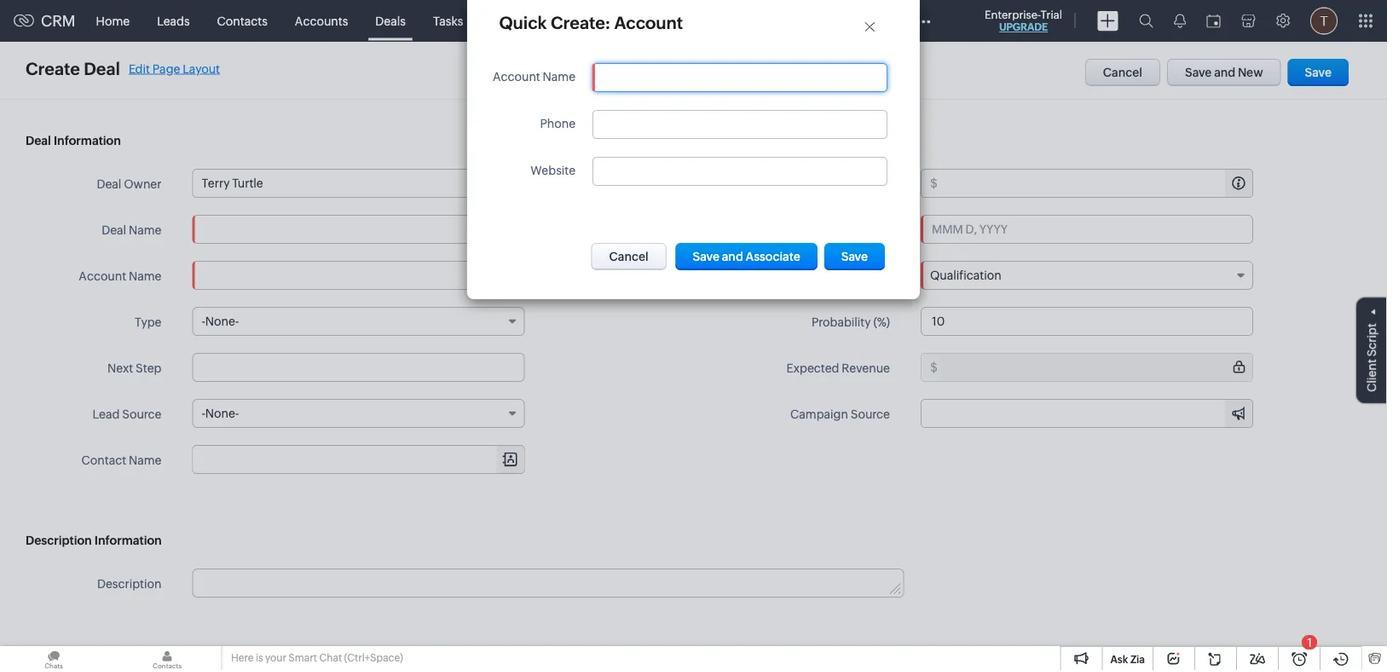 Task type: locate. For each thing, give the bounding box(es) containing it.
your
[[265, 652, 286, 664]]

website
[[531, 164, 576, 177]]

deal down create
[[26, 134, 51, 148]]

name up phone
[[543, 70, 576, 84]]

contact
[[81, 453, 126, 467]]

name right 'contact'
[[129, 453, 162, 467]]

save button
[[1288, 59, 1349, 86]]

account name up phone
[[493, 70, 576, 84]]

1 source from the left
[[122, 407, 162, 421]]

source for campaign source
[[851, 407, 890, 421]]

deal for deal name
[[102, 223, 126, 237]]

1 horizontal spatial account name
[[493, 70, 576, 84]]

step
[[136, 361, 162, 375]]

MMM D, YYYY text field
[[921, 215, 1253, 244]]

1 horizontal spatial source
[[851, 407, 890, 421]]

save left and
[[1185, 66, 1212, 79]]

page
[[152, 62, 180, 75]]

None text field
[[602, 71, 878, 84], [602, 165, 878, 178], [940, 170, 1253, 197], [602, 71, 878, 84], [602, 165, 878, 178], [940, 170, 1253, 197]]

accounts link
[[281, 0, 362, 41]]

deals
[[375, 14, 406, 28]]

name
[[543, 70, 576, 84], [129, 223, 162, 237], [129, 269, 162, 283], [129, 453, 162, 467]]

deal information
[[26, 134, 121, 148]]

deal left owner
[[97, 177, 121, 191]]

1 horizontal spatial account
[[493, 70, 540, 84]]

calls
[[569, 14, 596, 28]]

deal owner
[[97, 177, 162, 191]]

1 save from the left
[[1185, 66, 1212, 79]]

0 horizontal spatial source
[[122, 407, 162, 421]]

projects
[[847, 14, 892, 28]]

cancel button
[[1085, 59, 1160, 86]]

stage
[[858, 269, 890, 283]]

save for save
[[1305, 66, 1332, 79]]

None text field
[[192, 215, 525, 244], [921, 307, 1253, 336], [192, 353, 525, 382], [193, 570, 904, 597], [192, 215, 525, 244], [921, 307, 1253, 336], [192, 353, 525, 382], [193, 570, 904, 597]]

account name
[[493, 70, 576, 84], [79, 269, 162, 283]]

amount
[[845, 177, 890, 191]]

information for deal information
[[54, 134, 121, 148]]

zia
[[1131, 654, 1145, 665]]

None button
[[591, 243, 667, 270], [676, 243, 817, 270], [591, 243, 667, 270], [676, 243, 817, 270]]

source
[[122, 407, 162, 421], [851, 407, 890, 421]]

0 horizontal spatial description
[[26, 534, 92, 547]]

probability
[[812, 315, 871, 329]]

information for description information
[[94, 534, 162, 547]]

1 horizontal spatial description
[[97, 577, 162, 590]]

(ctrl+space)
[[344, 652, 403, 664]]

0 horizontal spatial account
[[79, 269, 126, 283]]

probability (%)
[[812, 315, 890, 329]]

next
[[107, 361, 133, 375]]

save right new
[[1305, 66, 1332, 79]]

account name down deal name
[[79, 269, 162, 283]]

deal
[[84, 59, 120, 78], [26, 134, 51, 148], [97, 177, 121, 191], [102, 223, 126, 237]]

2 save from the left
[[1305, 66, 1332, 79]]

account
[[493, 70, 540, 84], [79, 269, 126, 283]]

home
[[96, 14, 130, 28]]

upgrade
[[999, 21, 1048, 33]]

campaign
[[790, 407, 848, 421]]

description for description information
[[26, 534, 92, 547]]

meetings link
[[477, 0, 556, 41]]

information
[[54, 134, 121, 148], [94, 534, 162, 547]]

account down "quick"
[[493, 70, 540, 84]]

description for description
[[97, 577, 162, 590]]

deal down 'deal owner'
[[102, 223, 126, 237]]

0 vertical spatial description
[[26, 534, 92, 547]]

and
[[1214, 66, 1236, 79]]

cancel
[[1103, 66, 1143, 79]]

2 source from the left
[[851, 407, 890, 421]]

leads link
[[143, 0, 203, 41]]

0 vertical spatial account
[[493, 70, 540, 84]]

account down deal name
[[79, 269, 126, 283]]

script
[[1365, 323, 1379, 357]]

client script
[[1365, 323, 1379, 392]]

contacts image
[[113, 646, 221, 670]]

campaign source
[[790, 407, 890, 421]]

1 horizontal spatial save
[[1305, 66, 1332, 79]]

1 vertical spatial account name
[[79, 269, 162, 283]]

0 vertical spatial information
[[54, 134, 121, 148]]

source right lead
[[122, 407, 162, 421]]

lead
[[93, 407, 120, 421]]

deal name
[[102, 223, 162, 237]]

1 vertical spatial information
[[94, 534, 162, 547]]

deal for deal owner
[[97, 177, 121, 191]]

is
[[256, 652, 263, 664]]

None submit
[[824, 243, 885, 270]]

crm link
[[14, 12, 76, 30]]

0 horizontal spatial save
[[1185, 66, 1212, 79]]

0 horizontal spatial account name
[[79, 269, 162, 283]]

information down contact name on the left bottom of the page
[[94, 534, 162, 547]]

description
[[26, 534, 92, 547], [97, 577, 162, 590]]

ask
[[1111, 654, 1128, 665]]

lead source
[[93, 407, 162, 421]]

edit
[[129, 62, 150, 75]]

save and new
[[1185, 66, 1263, 79]]

create
[[26, 59, 80, 78]]

source right campaign
[[851, 407, 890, 421]]

information up 'deal owner'
[[54, 134, 121, 148]]

save
[[1185, 66, 1212, 79], [1305, 66, 1332, 79]]

1 vertical spatial description
[[97, 577, 162, 590]]

name up type
[[129, 269, 162, 283]]



Task type: describe. For each thing, give the bounding box(es) containing it.
chat
[[319, 652, 342, 664]]

deals link
[[362, 0, 419, 41]]

deal left edit
[[84, 59, 120, 78]]

next step
[[107, 361, 162, 375]]

here
[[231, 652, 254, 664]]

quick create: account
[[499, 13, 683, 32]]

trial
[[1041, 8, 1062, 21]]

owner
[[124, 177, 162, 191]]

projects link
[[833, 0, 905, 41]]

create: account
[[551, 13, 683, 32]]

meetings
[[491, 14, 542, 28]]

chats image
[[0, 646, 107, 670]]

type
[[135, 315, 162, 329]]

save for save and new
[[1185, 66, 1212, 79]]

here is your smart chat (ctrl+space)
[[231, 652, 403, 664]]

create deal edit page layout
[[26, 59, 220, 78]]

enterprise-
[[985, 8, 1041, 21]]

source for lead source
[[122, 407, 162, 421]]

save and new button
[[1167, 59, 1281, 86]]

reports
[[623, 14, 667, 28]]

accounts
[[295, 14, 348, 28]]

new
[[1238, 66, 1263, 79]]

calls link
[[556, 0, 610, 41]]

enterprise-trial upgrade
[[985, 8, 1062, 33]]

reports link
[[610, 0, 681, 41]]

crm
[[41, 12, 76, 30]]

name down owner
[[129, 223, 162, 237]]

(%)
[[873, 315, 890, 329]]

contacts link
[[203, 0, 281, 41]]

contact name
[[81, 453, 162, 467]]

ask zia
[[1111, 654, 1145, 665]]

edit page layout link
[[129, 62, 220, 75]]

layout
[[183, 62, 220, 75]]

0 vertical spatial account name
[[493, 70, 576, 84]]

contacts
[[217, 14, 268, 28]]

deal for deal information
[[26, 134, 51, 148]]

home link
[[82, 0, 143, 41]]

1
[[1307, 636, 1312, 649]]

description information
[[26, 534, 162, 547]]

tasks
[[433, 14, 463, 28]]

1 vertical spatial account
[[79, 269, 126, 283]]

tasks link
[[419, 0, 477, 41]]

smart
[[289, 652, 317, 664]]

client
[[1365, 359, 1379, 392]]

leads
[[157, 14, 190, 28]]

phone
[[540, 117, 576, 130]]

quick
[[499, 13, 547, 32]]



Task type: vqa. For each thing, say whether or not it's contained in the screenshot.
Source
yes



